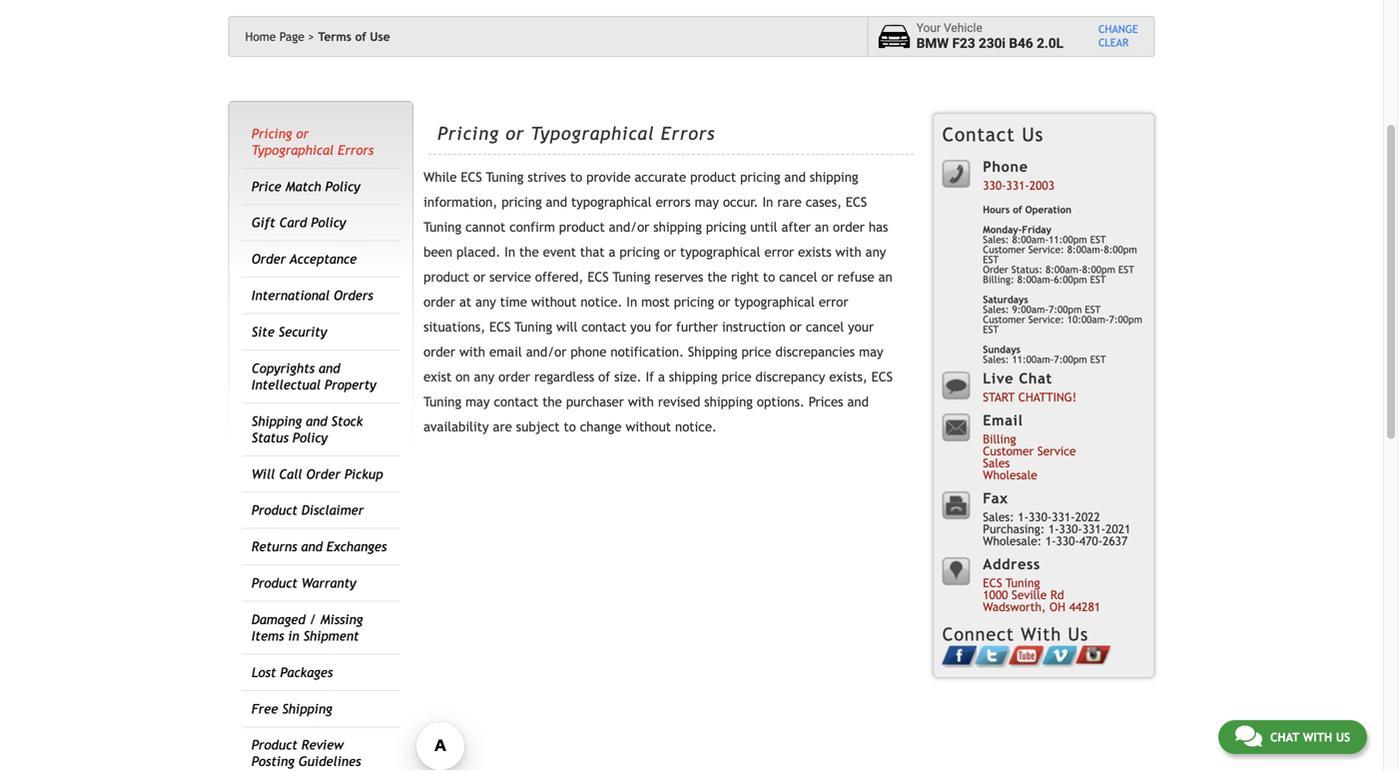 Task type: describe. For each thing, give the bounding box(es) containing it.
pricing up the "further"
[[674, 294, 715, 310]]

or inside the pricing or typographical errors
[[296, 126, 309, 141]]

after
[[782, 219, 811, 235]]

2 horizontal spatial 331-
[[1083, 522, 1106, 536]]

or up confirm
[[506, 123, 525, 144]]

regardless
[[535, 369, 595, 385]]

2 vertical spatial may
[[466, 394, 490, 410]]

1 horizontal spatial 331-
[[1052, 510, 1076, 524]]

product warranty link
[[252, 576, 356, 591]]

2 vertical spatial product
[[424, 269, 470, 285]]

pickup
[[345, 466, 383, 482]]

8:00am- up 9:00am-
[[1018, 274, 1054, 285]]

1 vertical spatial price
[[722, 369, 752, 385]]

ecs up "email"
[[490, 319, 511, 335]]

shipping and stock status policy link
[[252, 414, 363, 445]]

0 horizontal spatial order
[[252, 251, 286, 267]]

exists,
[[830, 369, 868, 385]]

or down exists on the right
[[822, 269, 834, 285]]

operation
[[1026, 204, 1072, 215]]

phone
[[571, 344, 607, 360]]

international
[[252, 288, 330, 303]]

or up reserves
[[664, 244, 676, 260]]

options.
[[757, 394, 805, 410]]

shipping right revised
[[705, 394, 753, 410]]

shipping up cases,
[[810, 169, 859, 185]]

shipment
[[303, 628, 359, 644]]

tuning down exist
[[424, 394, 462, 410]]

tuning up "been"
[[424, 219, 462, 235]]

clear
[[1099, 36, 1129, 49]]

with right comments image
[[1304, 730, 1333, 744]]

size.
[[615, 369, 642, 385]]

0 vertical spatial in
[[763, 194, 774, 210]]

accurate
[[635, 169, 687, 185]]

placed.
[[457, 244, 501, 260]]

free
[[252, 701, 278, 717]]

gift
[[252, 215, 275, 231]]

1 horizontal spatial product
[[559, 219, 605, 235]]

lost packages
[[252, 665, 333, 680]]

most
[[642, 294, 670, 310]]

0 vertical spatial without
[[531, 294, 577, 310]]

0 horizontal spatial pricing
[[252, 126, 292, 141]]

you
[[631, 319, 651, 335]]

change clear
[[1099, 23, 1139, 49]]

shipping inside "shipping and stock status policy"
[[252, 414, 302, 429]]

live
[[983, 370, 1014, 387]]

with down if
[[628, 394, 654, 410]]

site security link
[[252, 324, 327, 340]]

revised
[[658, 394, 701, 410]]

0 vertical spatial an
[[815, 219, 829, 235]]

1 vertical spatial and/or
[[526, 344, 567, 360]]

order acceptance
[[252, 251, 357, 267]]

1 horizontal spatial a
[[658, 369, 665, 385]]

orders
[[334, 288, 373, 303]]

0 vertical spatial price
[[742, 344, 772, 360]]

2 sales: from the top
[[983, 304, 1010, 315]]

1 sales: from the top
[[983, 234, 1010, 245]]

of for hours
[[1013, 204, 1023, 215]]

and down product disclaimer link
[[301, 539, 323, 555]]

billing link
[[983, 432, 1017, 446]]

email
[[490, 344, 522, 360]]

470-
[[1080, 534, 1103, 548]]

fax
[[983, 490, 1009, 507]]

gift card policy link
[[252, 215, 346, 231]]

exchanges
[[327, 539, 387, 555]]

service
[[1038, 444, 1077, 458]]

time
[[500, 294, 527, 310]]

0 vertical spatial a
[[609, 244, 616, 260]]

10:00am-
[[1068, 314, 1110, 325]]

right
[[731, 269, 759, 285]]

product for product review posting guidelines
[[252, 738, 298, 753]]

copyrights and intellectual property link
[[252, 361, 376, 393]]

purchasing:
[[983, 522, 1045, 536]]

availability
[[424, 419, 489, 435]]

330- up wholesale: at the bottom right
[[1029, 510, 1052, 524]]

sales: inside fax sales: 1-330-331-2022 purchasing: 1-330-331-2021 wholesale: 1-330-470-2637
[[983, 510, 1015, 524]]

1 horizontal spatial errors
[[661, 123, 716, 144]]

policy for price match policy
[[325, 179, 360, 194]]

shipping down errors
[[654, 219, 702, 235]]

pricing up 'occur.'
[[740, 169, 781, 185]]

7:00pm down 10:00am-
[[1054, 354, 1088, 365]]

errors
[[656, 194, 691, 210]]

warranty
[[302, 576, 356, 591]]

331- inside the 'phone 330-331-2003'
[[1007, 178, 1030, 192]]

oh
[[1050, 600, 1066, 614]]

policy for gift card policy
[[311, 215, 346, 231]]

shipping inside while ecs tuning strives to provide accurate product pricing and shipping information, pricing and typographical errors may occur. in rare cases, ecs tuning cannot confirm product and/or shipping pricing until after an order has been placed. in the event that a pricing or typographical error exists with any product or service offered, ecs tuning reserves the right to cancel or refuse an order at any time without notice. in most pricing or typographical error situations, ecs tuning will contact you for further instruction or cancel your order with email and/or phone notification. shipping price discrepancies may exist on any order regardless of size. if a shipping price discrepancy exists, ecs tuning may contact the purchaser with revised shipping options. prices and availability are subject to change without notice.
[[688, 344, 738, 360]]

2 vertical spatial any
[[474, 369, 495, 385]]

0 vertical spatial 8:00pm
[[1104, 244, 1138, 255]]

11:00am-
[[1013, 354, 1054, 365]]

that
[[580, 244, 605, 260]]

0 vertical spatial the
[[520, 244, 539, 260]]

8:00am- up 6:00pm
[[1068, 244, 1104, 255]]

order acceptance link
[[252, 251, 357, 267]]

1- right wholesale: at the bottom right
[[1046, 534, 1057, 548]]

and inside "shipping and stock status policy"
[[306, 414, 327, 429]]

1 vertical spatial any
[[476, 294, 496, 310]]

ecs down the that
[[588, 269, 609, 285]]

2 vertical spatial typographical
[[735, 294, 815, 310]]

1 vertical spatial in
[[505, 244, 516, 260]]

information,
[[424, 194, 498, 210]]

copyrights
[[252, 361, 315, 376]]

damaged / missing items in shipment
[[252, 612, 363, 644]]

connect with us
[[943, 624, 1089, 645]]

clear link
[[1099, 36, 1139, 50]]

disclaimer
[[302, 503, 364, 518]]

card
[[279, 215, 307, 231]]

order down "email"
[[499, 369, 531, 385]]

0 horizontal spatial typographical
[[252, 142, 334, 158]]

status:
[[1012, 264, 1043, 275]]

0 horizontal spatial notice.
[[581, 294, 623, 310]]

price match policy
[[252, 179, 360, 194]]

product review posting guidelines link
[[252, 738, 361, 770]]

connect
[[943, 624, 1015, 645]]

ecs right exists,
[[872, 369, 893, 385]]

with
[[1021, 624, 1062, 645]]

8:00am- up status:
[[1013, 234, 1049, 245]]

0 vertical spatial and/or
[[609, 219, 650, 235]]

policy inside "shipping and stock status policy"
[[293, 430, 328, 445]]

phone
[[983, 158, 1029, 175]]

offered,
[[535, 269, 584, 285]]

330- inside the 'phone 330-331-2003'
[[983, 178, 1007, 192]]

product for product warranty
[[252, 576, 298, 591]]

lost
[[252, 665, 276, 680]]

change link
[[1099, 23, 1139, 36]]

us for chat
[[1337, 730, 1351, 744]]

contact us
[[943, 123, 1044, 145]]

1- left 2022
[[1049, 522, 1060, 536]]

8:00am- down 11:00pm
[[1046, 264, 1083, 275]]

strives
[[528, 169, 566, 185]]

230i
[[979, 36, 1006, 52]]

or down 'placed.'
[[474, 269, 486, 285]]

2 horizontal spatial the
[[708, 269, 727, 285]]

prices
[[809, 394, 844, 410]]

1 vertical spatial may
[[859, 344, 884, 360]]

tuning left strives
[[486, 169, 524, 185]]

order up exist
[[424, 344, 456, 360]]

home page
[[245, 29, 305, 43]]

posting
[[252, 754, 295, 770]]

1 vertical spatial an
[[879, 269, 893, 285]]

guidelines
[[299, 754, 361, 770]]

9:00am-
[[1013, 304, 1049, 315]]

1 vertical spatial contact
[[494, 394, 539, 410]]

pricing up reserves
[[620, 244, 660, 260]]

2 vertical spatial the
[[543, 394, 562, 410]]

email billing customer service sales wholesale
[[983, 412, 1077, 482]]

1 vertical spatial without
[[626, 419, 671, 435]]

address
[[983, 556, 1041, 572]]

ecs inside 'address ecs tuning 1000 seville rd wadsworth, oh 44281'
[[983, 576, 1003, 590]]

1 horizontal spatial chat
[[1271, 730, 1300, 744]]

discrepancy
[[756, 369, 826, 385]]

rd
[[1051, 588, 1065, 602]]

0 vertical spatial typographical
[[572, 194, 652, 210]]

gift card policy
[[252, 215, 346, 231]]

with up refuse
[[836, 244, 862, 260]]

saturdays
[[983, 294, 1029, 305]]

cannot
[[466, 219, 506, 235]]

of for terms
[[355, 29, 367, 43]]

ecs right cases,
[[846, 194, 868, 210]]

terms of use
[[318, 29, 390, 43]]

shipping up revised
[[669, 369, 718, 385]]

site security
[[252, 324, 327, 340]]

1 vertical spatial to
[[763, 269, 776, 285]]

0 vertical spatial error
[[765, 244, 795, 260]]



Task type: locate. For each thing, give the bounding box(es) containing it.
any right at
[[476, 294, 496, 310]]

2 horizontal spatial product
[[691, 169, 736, 185]]

the
[[520, 244, 539, 260], [708, 269, 727, 285], [543, 394, 562, 410]]

chatting!
[[1019, 390, 1077, 404]]

price match policy link
[[252, 179, 360, 194]]

1 vertical spatial product
[[252, 576, 298, 591]]

2 product from the top
[[252, 576, 298, 591]]

2 vertical spatial us
[[1337, 730, 1351, 744]]

1 vertical spatial notice.
[[675, 419, 717, 435]]

and/or down provide
[[609, 219, 650, 235]]

0 vertical spatial us
[[1023, 123, 1044, 145]]

of left 'size.'
[[599, 369, 611, 385]]

notice. down revised
[[675, 419, 717, 435]]

2 vertical spatial in
[[627, 294, 638, 310]]

and down exists,
[[848, 394, 869, 410]]

0 vertical spatial customer
[[983, 244, 1026, 255]]

us down 44281
[[1069, 624, 1089, 645]]

or up instruction
[[719, 294, 731, 310]]

service: left 10:00am-
[[1029, 314, 1065, 325]]

chat down 11:00am-
[[1019, 370, 1053, 387]]

1 vertical spatial policy
[[311, 215, 346, 231]]

international orders
[[252, 288, 373, 303]]

1 horizontal spatial contact
[[582, 319, 627, 335]]

while
[[424, 169, 457, 185]]

and left 'stock'
[[306, 414, 327, 429]]

0 vertical spatial shipping
[[688, 344, 738, 360]]

0 horizontal spatial chat
[[1019, 370, 1053, 387]]

sales link
[[983, 456, 1010, 470]]

0 horizontal spatial the
[[520, 244, 539, 260]]

shipping down packages
[[282, 701, 333, 717]]

3 sales: from the top
[[983, 354, 1010, 365]]

4 sales: from the top
[[983, 510, 1015, 524]]

may right errors
[[695, 194, 719, 210]]

returns and exchanges link
[[252, 539, 387, 555]]

us for connect
[[1069, 624, 1089, 645]]

1 vertical spatial us
[[1069, 624, 1089, 645]]

may down your
[[859, 344, 884, 360]]

home page link
[[245, 29, 315, 43]]

or up match
[[296, 126, 309, 141]]

0 horizontal spatial 331-
[[1007, 178, 1030, 192]]

returns and exchanges
[[252, 539, 387, 555]]

1 vertical spatial 8:00pm
[[1083, 264, 1116, 275]]

order left status:
[[983, 264, 1009, 275]]

to
[[570, 169, 583, 185], [763, 269, 776, 285], [564, 419, 576, 435]]

billing
[[983, 432, 1017, 446]]

error down until on the right top of page
[[765, 244, 795, 260]]

2 vertical spatial customer
[[983, 444, 1034, 458]]

policy up will call order pickup
[[293, 430, 328, 445]]

11:00pm
[[1049, 234, 1088, 245]]

1 horizontal spatial pricing or typographical errors
[[438, 123, 716, 144]]

sales: down billing:
[[983, 304, 1010, 315]]

exists
[[799, 244, 832, 260]]

1 vertical spatial cancel
[[806, 319, 845, 335]]

1 horizontal spatial of
[[599, 369, 611, 385]]

cancel up the discrepancies
[[806, 319, 845, 335]]

damaged
[[252, 612, 306, 627]]

typographical down provide
[[572, 194, 652, 210]]

chat
[[1019, 370, 1053, 387], [1271, 730, 1300, 744]]

error down refuse
[[819, 294, 849, 310]]

2 vertical spatial policy
[[293, 430, 328, 445]]

pricing up the while
[[438, 123, 499, 144]]

product up returns
[[252, 503, 298, 518]]

packages
[[280, 665, 333, 680]]

0 horizontal spatial a
[[609, 244, 616, 260]]

wholesale link
[[983, 468, 1038, 482]]

product disclaimer
[[252, 503, 364, 518]]

0 vertical spatial policy
[[325, 179, 360, 194]]

typographical up match
[[252, 142, 334, 158]]

0 horizontal spatial pricing or typographical errors
[[252, 126, 374, 158]]

0 vertical spatial notice.
[[581, 294, 623, 310]]

billing:
[[983, 274, 1015, 285]]

8:00pm down 11:00pm
[[1083, 264, 1116, 275]]

1 horizontal spatial pricing
[[438, 123, 499, 144]]

2022
[[1076, 510, 1101, 524]]

product inside product review posting guidelines
[[252, 738, 298, 753]]

1- up wholesale: at the bottom right
[[1018, 510, 1029, 524]]

product for product disclaimer
[[252, 503, 298, 518]]

0 vertical spatial any
[[866, 244, 887, 260]]

without down offered,
[[531, 294, 577, 310]]

2021
[[1106, 522, 1131, 536]]

property
[[325, 377, 376, 393]]

product up posting on the bottom
[[252, 738, 298, 753]]

1 vertical spatial chat
[[1271, 730, 1300, 744]]

seville
[[1012, 588, 1047, 602]]

site
[[252, 324, 275, 340]]

and down strives
[[546, 194, 568, 210]]

home
[[245, 29, 276, 43]]

page
[[280, 29, 305, 43]]

1 vertical spatial product
[[559, 219, 605, 235]]

1 horizontal spatial typographical
[[531, 123, 655, 144]]

0 vertical spatial product
[[252, 503, 298, 518]]

1 horizontal spatial error
[[819, 294, 849, 310]]

2 horizontal spatial may
[[859, 344, 884, 360]]

0 horizontal spatial without
[[531, 294, 577, 310]]

2 customer from the top
[[983, 314, 1026, 325]]

with up on
[[460, 344, 486, 360]]

0 vertical spatial cancel
[[780, 269, 818, 285]]

copyrights and intellectual property
[[252, 361, 376, 393]]

0 horizontal spatial contact
[[494, 394, 539, 410]]

order left at
[[424, 294, 456, 310]]

for
[[655, 319, 673, 335]]

2 service: from the top
[[1029, 314, 1065, 325]]

phone 330-331-2003
[[983, 158, 1055, 192]]

tuning inside 'address ecs tuning 1000 seville rd wadsworth, oh 44281'
[[1006, 576, 1041, 590]]

contact
[[582, 319, 627, 335], [494, 394, 539, 410]]

and up property
[[319, 361, 340, 376]]

if
[[646, 369, 655, 385]]

330-
[[983, 178, 1007, 192], [1029, 510, 1052, 524], [1060, 522, 1083, 536], [1057, 534, 1080, 548]]

terms
[[318, 29, 352, 43]]

2 horizontal spatial order
[[983, 264, 1009, 275]]

comments image
[[1236, 724, 1263, 748]]

ecs
[[461, 169, 482, 185], [846, 194, 868, 210], [588, 269, 609, 285], [490, 319, 511, 335], [872, 369, 893, 385], [983, 576, 1003, 590]]

address ecs tuning 1000 seville rd wadsworth, oh 44281
[[983, 556, 1101, 614]]

1 vertical spatial of
[[1013, 204, 1023, 215]]

1 product from the top
[[252, 503, 298, 518]]

product review posting guidelines
[[252, 738, 361, 770]]

errors up price match policy link
[[338, 142, 374, 158]]

1 horizontal spatial the
[[543, 394, 562, 410]]

on
[[456, 369, 470, 385]]

0 horizontal spatial an
[[815, 219, 829, 235]]

chat with us
[[1271, 730, 1351, 744]]

and inside copyrights and intellectual property
[[319, 361, 340, 376]]

price
[[252, 179, 282, 194]]

2 vertical spatial of
[[599, 369, 611, 385]]

2 vertical spatial shipping
[[282, 701, 333, 717]]

0 vertical spatial to
[[570, 169, 583, 185]]

us up phone
[[1023, 123, 1044, 145]]

2 horizontal spatial in
[[763, 194, 774, 210]]

1 horizontal spatial in
[[627, 294, 638, 310]]

chat right comments image
[[1271, 730, 1300, 744]]

will
[[557, 319, 578, 335]]

0 horizontal spatial may
[[466, 394, 490, 410]]

the down confirm
[[520, 244, 539, 260]]

to left change in the left of the page
[[564, 419, 576, 435]]

1 customer from the top
[[983, 244, 1026, 255]]

the left 'right'
[[708, 269, 727, 285]]

error
[[765, 244, 795, 260], [819, 294, 849, 310]]

confirm
[[510, 219, 555, 235]]

further
[[676, 319, 718, 335]]

1 horizontal spatial and/or
[[609, 219, 650, 235]]

service
[[490, 269, 531, 285]]

order
[[833, 219, 865, 235], [424, 294, 456, 310], [424, 344, 456, 360], [499, 369, 531, 385]]

1 service: from the top
[[1029, 244, 1065, 255]]

1 horizontal spatial order
[[306, 466, 341, 482]]

product down returns
[[252, 576, 298, 591]]

cases,
[[806, 194, 842, 210]]

ecs down address
[[983, 576, 1003, 590]]

subject
[[516, 419, 560, 435]]

order down gift
[[252, 251, 286, 267]]

typographical
[[572, 194, 652, 210], [680, 244, 761, 260], [735, 294, 815, 310]]

7:00pm down 6:00pm
[[1049, 304, 1082, 315]]

sales: up live
[[983, 354, 1010, 365]]

and up rare
[[785, 169, 806, 185]]

order inside hours of operation monday-friday sales: 8:00am-11:00pm est customer service: 8:00am-8:00pm est order status: 8:00am-8:00pm est billing: 8:00am-6:00pm est saturdays sales: 9:00am-7:00pm est customer service: 10:00am-7:00pm est sundays sales: 11:00am-7:00pm est
[[983, 264, 1009, 275]]

shipping up status
[[252, 414, 302, 429]]

of
[[355, 29, 367, 43], [1013, 204, 1023, 215], [599, 369, 611, 385]]

sales
[[983, 456, 1010, 470]]

330- left 2637
[[1060, 522, 1083, 536]]

until
[[751, 219, 778, 235]]

pricing
[[438, 123, 499, 144], [252, 126, 292, 141]]

a right the that
[[609, 244, 616, 260]]

without down revised
[[626, 419, 671, 435]]

0 horizontal spatial in
[[505, 244, 516, 260]]

331-
[[1007, 178, 1030, 192], [1052, 510, 1076, 524], [1083, 522, 1106, 536]]

in up service
[[505, 244, 516, 260]]

use
[[370, 29, 390, 43]]

typographical up 'right'
[[680, 244, 761, 260]]

order
[[252, 251, 286, 267], [983, 264, 1009, 275], [306, 466, 341, 482]]

to right 'right'
[[763, 269, 776, 285]]

policy right match
[[325, 179, 360, 194]]

to right strives
[[570, 169, 583, 185]]

friday
[[1023, 224, 1052, 235]]

1 vertical spatial typographical
[[680, 244, 761, 260]]

product down "been"
[[424, 269, 470, 285]]

0 vertical spatial contact
[[582, 319, 627, 335]]

of left use
[[355, 29, 367, 43]]

pricing or typographical errors up price match policy link
[[252, 126, 374, 158]]

in left rare
[[763, 194, 774, 210]]

2 horizontal spatial us
[[1337, 730, 1351, 744]]

0 vertical spatial service:
[[1029, 244, 1065, 255]]

and/or up regardless
[[526, 344, 567, 360]]

contact up are at the bottom of page
[[494, 394, 539, 410]]

pricing up price
[[252, 126, 292, 141]]

chat inside live chat start chatting!
[[1019, 370, 1053, 387]]

contact up phone
[[582, 319, 627, 335]]

us right comments image
[[1337, 730, 1351, 744]]

1 horizontal spatial may
[[695, 194, 719, 210]]

may down on
[[466, 394, 490, 410]]

while ecs tuning strives to provide accurate product pricing and shipping information, pricing and typographical errors may occur. in rare cases, ecs tuning cannot confirm product and/or shipping pricing until after an order has been placed. in the event that a pricing or typographical error exists with any product or service offered, ecs tuning reserves the right to cancel or refuse an order at any time without notice. in most pricing or typographical error situations, ecs tuning will contact you for further instruction or cancel your order with email and/or phone notification. shipping price discrepancies may exist on any order regardless of size. if a shipping price discrepancy exists, ecs tuning may contact the purchaser with revised shipping options. prices and availability are subject to change without notice.
[[424, 169, 893, 435]]

0 horizontal spatial and/or
[[526, 344, 567, 360]]

of inside hours of operation monday-friday sales: 8:00am-11:00pm est customer service: 8:00am-8:00pm est order status: 8:00am-8:00pm est billing: 8:00am-6:00pm est saturdays sales: 9:00am-7:00pm est customer service: 10:00am-7:00pm est sundays sales: 11:00am-7:00pm est
[[1013, 204, 1023, 215]]

0 vertical spatial chat
[[1019, 370, 1053, 387]]

pricing up confirm
[[502, 194, 542, 210]]

instruction
[[722, 319, 786, 335]]

order left has
[[833, 219, 865, 235]]

in left most
[[627, 294, 638, 310]]

2.0l
[[1037, 36, 1064, 52]]

tuning up most
[[613, 269, 651, 285]]

any right on
[[474, 369, 495, 385]]

email
[[983, 412, 1024, 429]]

in
[[288, 628, 299, 644]]

2 horizontal spatial of
[[1013, 204, 1023, 215]]

44281
[[1070, 600, 1101, 614]]

ecs up information,
[[461, 169, 482, 185]]

refuse
[[838, 269, 875, 285]]

items
[[252, 628, 284, 644]]

policy right card
[[311, 215, 346, 231]]

1 horizontal spatial notice.
[[675, 419, 717, 435]]

service:
[[1029, 244, 1065, 255], [1029, 314, 1065, 325]]

of inside while ecs tuning strives to provide accurate product pricing and shipping information, pricing and typographical errors may occur. in rare cases, ecs tuning cannot confirm product and/or shipping pricing until after an order has been placed. in the event that a pricing or typographical error exists with any product or service offered, ecs tuning reserves the right to cancel or refuse an order at any time without notice. in most pricing or typographical error situations, ecs tuning will contact you for further instruction or cancel your order with email and/or phone notification. shipping price discrepancies may exist on any order regardless of size. if a shipping price discrepancy exists, ecs tuning may contact the purchaser with revised shipping options. prices and availability are subject to change without notice.
[[599, 369, 611, 385]]

1 vertical spatial a
[[658, 369, 665, 385]]

2637
[[1103, 534, 1128, 548]]

3 product from the top
[[252, 738, 298, 753]]

policy
[[325, 179, 360, 194], [311, 215, 346, 231], [293, 430, 328, 445]]

0 horizontal spatial of
[[355, 29, 367, 43]]

shipping
[[810, 169, 859, 185], [654, 219, 702, 235], [669, 369, 718, 385], [705, 394, 753, 410]]

330- down 2022
[[1057, 534, 1080, 548]]

1 horizontal spatial without
[[626, 419, 671, 435]]

0 horizontal spatial errors
[[338, 142, 374, 158]]

or up the discrepancies
[[790, 319, 802, 335]]

an down cases,
[[815, 219, 829, 235]]

2 vertical spatial to
[[564, 419, 576, 435]]

6:00pm
[[1054, 274, 1088, 285]]

0 vertical spatial product
[[691, 169, 736, 185]]

customer inside email billing customer service sales wholesale
[[983, 444, 1034, 458]]

status
[[252, 430, 289, 445]]

330- down phone
[[983, 178, 1007, 192]]

will call order pickup
[[252, 466, 383, 482]]

est
[[1091, 234, 1107, 245], [983, 254, 999, 265], [1119, 264, 1135, 275], [1091, 274, 1107, 285], [1085, 304, 1101, 315], [983, 324, 999, 335], [1091, 354, 1107, 365]]

1000
[[983, 588, 1009, 602]]

event
[[543, 244, 576, 260]]

pricing down 'occur.'
[[706, 219, 747, 235]]

tuning down time at the top left
[[515, 319, 553, 335]]

any down has
[[866, 244, 887, 260]]

0 horizontal spatial us
[[1023, 123, 1044, 145]]

free shipping
[[252, 701, 333, 717]]

will
[[252, 466, 275, 482]]

2003
[[1030, 178, 1055, 192]]

0 vertical spatial of
[[355, 29, 367, 43]]

product up 'occur.'
[[691, 169, 736, 185]]

0 horizontal spatial product
[[424, 269, 470, 285]]

1 vertical spatial service:
[[1029, 314, 1065, 325]]

live chat start chatting!
[[983, 370, 1077, 404]]

exist
[[424, 369, 452, 385]]

1 vertical spatial shipping
[[252, 414, 302, 429]]

3 customer from the top
[[983, 444, 1034, 458]]

typographical up provide
[[531, 123, 655, 144]]

7:00pm right 9:00am-
[[1110, 314, 1143, 325]]

product
[[252, 503, 298, 518], [252, 576, 298, 591], [252, 738, 298, 753]]

1 vertical spatial the
[[708, 269, 727, 285]]

2 vertical spatial product
[[252, 738, 298, 753]]

been
[[424, 244, 453, 260]]

1 vertical spatial customer
[[983, 314, 1026, 325]]

service: down friday
[[1029, 244, 1065, 255]]



Task type: vqa. For each thing, say whether or not it's contained in the screenshot.
exists,
yes



